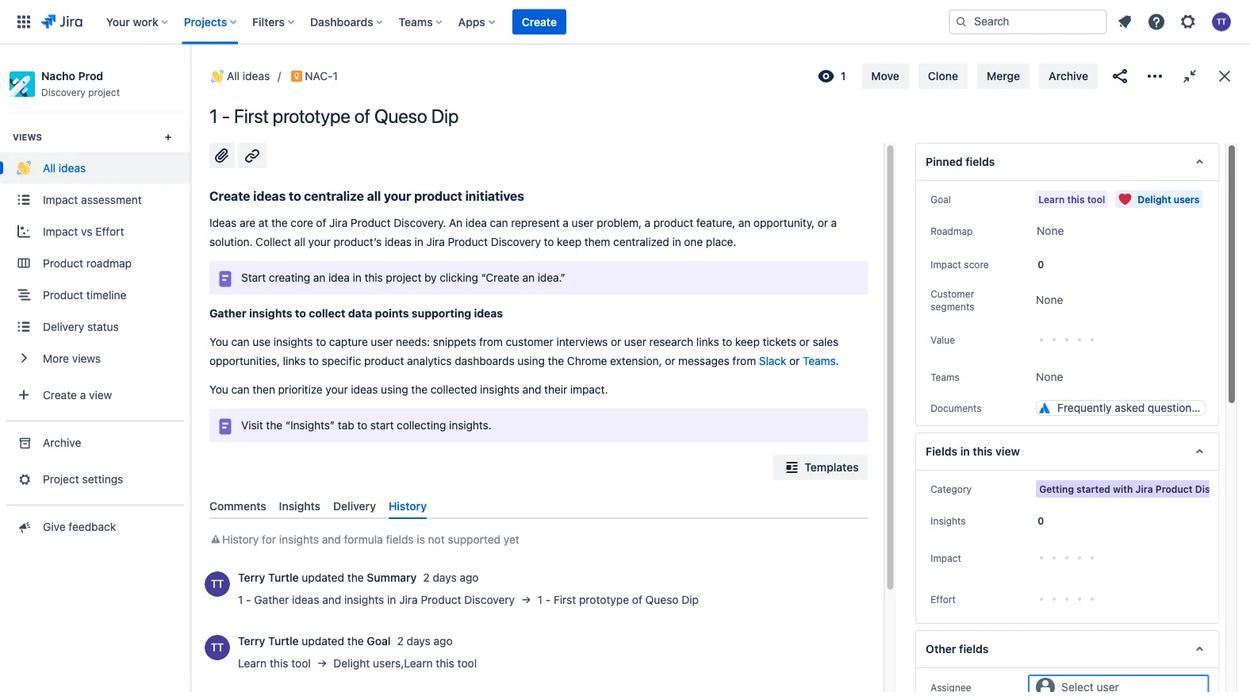Task type: vqa. For each thing, say whether or not it's contained in the screenshot.
bottom "rule"
no



Task type: locate. For each thing, give the bounding box(es) containing it.
tool right users,learn
[[458, 657, 477, 670]]

you for you can then prioritize your ideas using the collected insights and their impact.
[[210, 383, 228, 396]]

gather down the for
[[254, 593, 289, 606]]

nacho
[[41, 69, 75, 83]]

1 vertical spatial panel note image
[[216, 417, 235, 436]]

0 horizontal spatial dip
[[432, 105, 459, 127]]

2 horizontal spatial an
[[739, 216, 751, 229]]

ago for terry turtle updated the summary 2 days ago
[[460, 571, 479, 584]]

terry turtle updated the summary 2 days ago
[[238, 571, 479, 584]]

0 horizontal spatial product
[[364, 354, 404, 367]]

research
[[650, 335, 694, 348]]

can left then
[[231, 383, 250, 396]]

1 updated from the top
[[302, 571, 344, 584]]

-
[[222, 105, 230, 127], [246, 593, 251, 606], [546, 593, 551, 606]]

1 vertical spatial 0
[[1038, 515, 1044, 526]]

project left by
[[386, 271, 422, 284]]

1 vertical spatial dip
[[682, 593, 699, 606]]

effort inside group
[[96, 225, 124, 238]]

1 horizontal spatial all
[[227, 69, 240, 83]]

history for history for insights and formula fields is not supported yet
[[222, 533, 259, 546]]

at
[[259, 216, 268, 229]]

delight for delight users,learn this tool
[[334, 657, 370, 670]]

effort right vs
[[96, 225, 124, 238]]

1 horizontal spatial ago
[[460, 571, 479, 584]]

the down 1 - gather ideas and insights in jira product discovery
[[347, 635, 364, 648]]

0 vertical spatial all
[[367, 188, 381, 204]]

delivery inside group
[[43, 320, 84, 333]]

your work button
[[101, 9, 174, 35]]

2 vertical spatial fields
[[959, 642, 989, 656]]

in down summary
[[387, 593, 396, 606]]

1 vertical spatial create
[[210, 188, 250, 204]]

to down represent
[[544, 235, 554, 248]]

0 horizontal spatial goal
[[367, 635, 391, 648]]

1 horizontal spatial all
[[367, 188, 381, 204]]

updated down 1 - gather ideas and insights in jira product discovery
[[302, 635, 344, 648]]

2 right summary
[[423, 571, 430, 584]]

product down needs:
[[364, 354, 404, 367]]

1 panel note image from the top
[[216, 269, 235, 288]]

a down views
[[80, 388, 86, 401]]

share image
[[1111, 67, 1130, 86]]

learn this tool
[[1039, 194, 1105, 205], [238, 657, 311, 670]]

0 vertical spatial 2
[[423, 571, 430, 584]]

discovery inside nacho prod discovery project
[[41, 87, 86, 98]]

extension,
[[610, 354, 662, 367]]

your down specific
[[326, 383, 348, 396]]

2 you from the top
[[210, 383, 228, 396]]

0 horizontal spatial all ideas
[[43, 161, 86, 174]]

ideas down filters
[[243, 69, 270, 83]]

updated for gather
[[302, 571, 344, 584]]

jira image
[[41, 12, 82, 31], [41, 12, 82, 31]]

0 horizontal spatial prototype
[[273, 105, 350, 127]]

0 vertical spatial 1 - first prototype of queso dip
[[210, 105, 459, 127]]

jira right with
[[1136, 483, 1153, 494]]

can up opportunities,
[[231, 335, 250, 348]]

tool down terry turtle updated the goal 2 days ago
[[292, 657, 311, 670]]

with
[[1113, 483, 1133, 494]]

delight down terry turtle updated the goal 2 days ago
[[334, 657, 370, 670]]

an right the creating
[[313, 271, 326, 284]]

all inside ideas are at the core of jira product discovery. an idea can represent a user problem, a product feature, an opportunity, or a solution. collect all your product's ideas in jira product discovery to keep them centralized in one place.
[[294, 235, 306, 248]]

1 vertical spatial gather
[[254, 593, 289, 606]]

delight
[[1138, 194, 1172, 205], [334, 657, 370, 670]]

from left slack
[[733, 354, 756, 367]]

1
[[333, 69, 338, 83], [841, 69, 846, 83], [210, 105, 218, 127], [238, 593, 243, 606], [538, 593, 543, 606]]

2 vertical spatial teams
[[931, 371, 960, 383]]

:wave: image
[[211, 70, 224, 83], [211, 70, 224, 83], [17, 161, 31, 175], [17, 161, 31, 175]]

0 horizontal spatial tool
[[292, 657, 311, 670]]

1 vertical spatial insights
[[931, 515, 966, 526]]

keep inside you can use insights to capture user needs: snippets from customer interviews or user research links to keep tickets or sales opportunities, links to specific product analytics dashboards using the chrome extension, or messages from
[[736, 335, 760, 348]]

1 horizontal spatial product
[[414, 188, 463, 204]]

0 horizontal spatial from
[[479, 335, 503, 348]]

user up "them"
[[572, 216, 594, 229]]

goal inside popup button
[[931, 194, 951, 205]]

a
[[563, 216, 569, 229], [645, 216, 651, 229], [832, 216, 837, 229], [80, 388, 86, 401]]

search image
[[956, 15, 968, 28]]

an left idea."
[[523, 271, 535, 284]]

goal up users,learn
[[367, 635, 391, 648]]

:heart: image
[[1119, 193, 1132, 206]]

start
[[241, 271, 266, 284]]

impact up impact vs effort
[[43, 193, 78, 206]]

2 updated from the top
[[302, 635, 344, 648]]

1 vertical spatial ago
[[434, 635, 453, 648]]

1 horizontal spatial history
[[389, 499, 427, 512]]

this right users,learn
[[436, 657, 455, 670]]

group containing all ideas
[[0, 111, 190, 420]]

slack or teams .
[[759, 354, 839, 367]]

the inside ideas are at the core of jira product discovery. an idea can represent a user problem, a product feature, an opportunity, or a solution. collect all your product's ideas in jira product discovery to keep them centralized in one place.
[[271, 216, 288, 229]]

then
[[253, 383, 275, 396]]

start
[[371, 419, 394, 432]]

from up dashboards
[[479, 335, 503, 348]]

0 horizontal spatial all
[[43, 161, 56, 174]]

keep
[[557, 235, 582, 248], [736, 335, 760, 348]]

opportunity,
[[754, 216, 815, 229]]

this right fields
[[973, 445, 993, 458]]

history for insights and formula fields is not supported yet
[[222, 533, 520, 546]]

2 vertical spatial create
[[43, 388, 77, 401]]

2 terry from the top
[[238, 635, 265, 648]]

collapse image
[[1181, 67, 1200, 86]]

0 horizontal spatial delivery
[[43, 320, 84, 333]]

to up 'core'
[[289, 188, 301, 204]]

1 horizontal spatial gather
[[254, 593, 289, 606]]

idea right the an at the top left of page
[[466, 216, 487, 229]]

fields in this view element
[[916, 433, 1220, 471]]

1 horizontal spatial teams
[[803, 354, 836, 367]]

to left "capture"
[[316, 335, 326, 348]]

you down opportunities,
[[210, 383, 228, 396]]

insights.
[[449, 419, 492, 432]]

1 vertical spatial first
[[554, 593, 576, 606]]

archive button up project settings button
[[0, 427, 190, 458]]

0 vertical spatial goal
[[931, 194, 951, 205]]

delight right :heart: image
[[1138, 194, 1172, 205]]

create inside button
[[522, 15, 557, 28]]

getting started with jira product discovery
[[1039, 483, 1242, 494]]

impact for impact score
[[931, 259, 962, 270]]

1 turtle from the top
[[268, 571, 299, 584]]

can inside you can use insights to capture user needs: snippets from customer interviews or user research links to keep tickets or sales opportunities, links to specific product analytics dashboards using the chrome extension, or messages from
[[231, 335, 250, 348]]

2 horizontal spatial create
[[522, 15, 557, 28]]

using down "customer"
[[518, 354, 545, 367]]

1 vertical spatial 1 - first prototype of queso dip
[[538, 593, 699, 606]]

their
[[545, 383, 568, 396]]

and left formula
[[322, 533, 341, 546]]

close image
[[1216, 67, 1235, 86]]

archive up 'project' at the left bottom of page
[[43, 436, 81, 449]]

in down product's
[[353, 271, 362, 284]]

create up ideas
[[210, 188, 250, 204]]

tab list
[[203, 493, 875, 519]]

impact assessment
[[43, 193, 142, 206]]

user up extension,
[[625, 335, 647, 348]]

updated down formula
[[302, 571, 344, 584]]

0 horizontal spatial queso
[[375, 105, 427, 127]]

fields
[[926, 445, 958, 458]]

days up delight users,learn this tool
[[407, 635, 431, 648]]

product right with
[[1156, 483, 1193, 494]]

0 horizontal spatial archive button
[[0, 427, 190, 458]]

updated
[[302, 571, 344, 584], [302, 635, 344, 648]]

product
[[351, 216, 391, 229], [448, 235, 488, 248], [43, 256, 83, 269], [43, 288, 83, 301], [1156, 483, 1193, 494], [421, 593, 462, 606]]

0 vertical spatial archive button
[[1040, 63, 1098, 89]]

fields in this view
[[926, 445, 1020, 458]]

from
[[479, 335, 503, 348], [733, 354, 756, 367]]

insights down category
[[931, 515, 966, 526]]

teams up documents dropdown button
[[931, 371, 960, 383]]

1 vertical spatial none
[[1036, 293, 1063, 306]]

1 horizontal spatial delivery
[[333, 499, 376, 512]]

1 horizontal spatial from
[[733, 354, 756, 367]]

this down terry turtle updated the goal 2 days ago
[[270, 657, 289, 670]]

group
[[0, 111, 190, 420]]

product down impact vs effort
[[43, 256, 83, 269]]

all
[[227, 69, 240, 83], [43, 161, 56, 174]]

by
[[425, 271, 437, 284]]

an right 'feature,'
[[739, 216, 751, 229]]

for
[[262, 533, 276, 546]]

create for create a view
[[43, 388, 77, 401]]

1 horizontal spatial days
[[433, 571, 457, 584]]

effort button
[[926, 590, 961, 609]]

archive button left share image
[[1040, 63, 1098, 89]]

1 vertical spatial history
[[222, 533, 259, 546]]

1 vertical spatial and
[[322, 533, 341, 546]]

user inside ideas are at the core of jira product discovery. an idea can represent a user problem, a product feature, an opportunity, or a solution. collect all your product's ideas in jira product discovery to keep them centralized in one place.
[[572, 216, 594, 229]]

1 vertical spatial archive button
[[0, 427, 190, 458]]

0 horizontal spatial create
[[43, 388, 77, 401]]

view down more views link
[[89, 388, 112, 401]]

nac-1
[[305, 69, 338, 83]]

the right at
[[271, 216, 288, 229]]

create inside dropdown button
[[43, 388, 77, 401]]

user down the points
[[371, 335, 393, 348]]

impact inside the impact score popup button
[[931, 259, 962, 270]]

user
[[572, 216, 594, 229], [371, 335, 393, 348], [625, 335, 647, 348]]

0 vertical spatial using
[[518, 354, 545, 367]]

discovery.
[[394, 216, 446, 229]]

days down not
[[433, 571, 457, 584]]

impact for impact assessment
[[43, 193, 78, 206]]

project inside nacho prod discovery project
[[88, 87, 120, 98]]

0 vertical spatial product
[[414, 188, 463, 204]]

frequent
[[1206, 400, 1251, 413]]

delivery
[[43, 320, 84, 333], [333, 499, 376, 512]]

1 you from the top
[[210, 335, 228, 348]]

0 horizontal spatial first
[[234, 105, 269, 127]]

ideas down discovery.
[[385, 235, 412, 248]]

0 vertical spatial prototype
[[273, 105, 350, 127]]

0 horizontal spatial days
[[407, 635, 431, 648]]

gather down start
[[210, 307, 247, 320]]

0
[[1038, 259, 1044, 270], [1038, 515, 1044, 526]]

1 vertical spatial keep
[[736, 335, 760, 348]]

you up opportunities,
[[210, 335, 228, 348]]

or up extension,
[[611, 335, 622, 348]]

you can then prioritize your ideas using the collected insights and their impact.
[[210, 383, 608, 396]]

delivery up formula
[[333, 499, 376, 512]]

queso
[[375, 105, 427, 127], [646, 593, 679, 606]]

your profile and settings image
[[1213, 12, 1232, 31]]

create right apps dropdown button
[[522, 15, 557, 28]]

specific
[[322, 354, 361, 367]]

primary element
[[10, 0, 949, 44]]

1 vertical spatial all ideas link
[[0, 152, 190, 184]]

jira product discovery navigation element
[[0, 44, 190, 692]]

link issue image
[[243, 146, 262, 165]]

1 horizontal spatial first
[[554, 593, 576, 606]]

0 horizontal spatial of
[[316, 216, 326, 229]]

impact inside impact assessment link
[[43, 193, 78, 206]]

prioritize
[[278, 383, 323, 396]]

feedback image
[[15, 519, 32, 535]]

1 horizontal spatial prototype
[[579, 593, 629, 606]]

all ideas link up impact assessment
[[0, 152, 190, 184]]

terry for terry turtle updated the summary 2 days ago
[[238, 571, 265, 584]]

supported
[[448, 533, 501, 546]]

all right current project sidebar icon
[[227, 69, 240, 83]]

0 vertical spatial teams
[[399, 15, 433, 28]]

insights inside dropdown button
[[931, 515, 966, 526]]

projects button
[[179, 9, 243, 35]]

ideas
[[243, 69, 270, 83], [59, 161, 86, 174], [253, 188, 286, 204], [385, 235, 412, 248], [474, 307, 503, 320], [351, 383, 378, 396], [292, 593, 319, 606]]

gather insights to collect data points supporting ideas
[[210, 307, 503, 320]]

you inside you can use insights to capture user needs: snippets from customer interviews or user research links to keep tickets or sales opportunities, links to specific product analytics dashboards using the chrome extension, or messages from
[[210, 335, 228, 348]]

effort down impact popup button
[[931, 594, 956, 605]]

all
[[367, 188, 381, 204], [294, 235, 306, 248]]

fields left the is
[[386, 533, 414, 546]]

impact vs effort link
[[0, 215, 190, 247]]

0 vertical spatial history
[[389, 499, 427, 512]]

formula
[[344, 533, 383, 546]]

dashboards button
[[306, 9, 389, 35]]

learn
[[1039, 194, 1065, 205], [238, 657, 267, 670]]

teams down sales
[[803, 354, 836, 367]]

you for you can use insights to capture user needs: snippets from customer interviews or user research links to keep tickets or sales opportunities, links to specific product analytics dashboards using the chrome extension, or messages from
[[210, 335, 228, 348]]

"create
[[481, 271, 520, 284]]

2 turtle from the top
[[268, 635, 299, 648]]

the up 1 - gather ideas and insights in jira product discovery
[[347, 571, 364, 584]]

1 vertical spatial using
[[381, 383, 408, 396]]

all ideas inside group
[[43, 161, 86, 174]]

roadmap button
[[926, 221, 978, 240]]

0 vertical spatial delivery
[[43, 320, 84, 333]]

1 horizontal spatial archive
[[1049, 69, 1089, 83]]

insights right use
[[274, 335, 313, 348]]

0 horizontal spatial project
[[88, 87, 120, 98]]

all down 'core'
[[294, 235, 306, 248]]

0 right score on the top right
[[1038, 259, 1044, 270]]

learn this tool down terry turtle updated the goal 2 days ago
[[238, 657, 311, 670]]

0 vertical spatial create
[[522, 15, 557, 28]]

can down initiatives
[[490, 216, 508, 229]]

archive
[[1049, 69, 1089, 83], [43, 436, 81, 449]]

tool left :heart: image
[[1087, 194, 1105, 205]]

fields right pinned
[[966, 155, 995, 168]]

history
[[389, 499, 427, 512], [222, 533, 259, 546]]

0 vertical spatial queso
[[375, 105, 427, 127]]

2 vertical spatial none
[[1036, 370, 1063, 383]]

an inside ideas are at the core of jira product discovery. an idea can represent a user problem, a product feature, an opportunity, or a solution. collect all your product's ideas in jira product discovery to keep them centralized in one place.
[[739, 216, 751, 229]]

panel note image
[[216, 269, 235, 288], [216, 417, 235, 436]]

to
[[289, 188, 301, 204], [544, 235, 554, 248], [295, 307, 306, 320], [316, 335, 326, 348], [722, 335, 733, 348], [309, 354, 319, 367], [357, 419, 368, 432]]

0 horizontal spatial learn this tool
[[238, 657, 311, 670]]

teams button
[[394, 9, 449, 35]]

0 vertical spatial your
[[384, 188, 411, 204]]

data
[[348, 307, 372, 320]]

impact inside impact vs effort link
[[43, 225, 78, 238]]

in
[[415, 235, 424, 248], [673, 235, 681, 248], [353, 271, 362, 284], [961, 445, 970, 458], [387, 593, 396, 606]]

delivery up more
[[43, 320, 84, 333]]

settings
[[82, 472, 123, 485]]

history for history
[[389, 499, 427, 512]]

1 horizontal spatial goal
[[931, 194, 951, 205]]

create down more
[[43, 388, 77, 401]]

delivery status
[[43, 320, 119, 333]]

all inside group
[[43, 161, 56, 174]]

banner
[[0, 0, 1251, 44]]

days
[[433, 571, 457, 584], [407, 635, 431, 648]]

insights inside you can use insights to capture user needs: snippets from customer interviews or user research links to keep tickets or sales opportunities, links to specific product analytics dashboards using the chrome extension, or messages from
[[274, 335, 313, 348]]

2 horizontal spatial -
[[546, 593, 551, 606]]

and down terry turtle updated the summary 2 days ago
[[322, 593, 341, 606]]

2 0 from the top
[[1038, 515, 1044, 526]]

pinned fields
[[926, 155, 995, 168]]

idea
[[466, 216, 487, 229], [329, 271, 350, 284]]

0 vertical spatial keep
[[557, 235, 582, 248]]

vs
[[81, 225, 93, 238]]

ideas inside ideas are at the core of jira product discovery. an idea can represent a user problem, a product feature, an opportunity, or a solution. collect all your product's ideas in jira product discovery to keep them centralized in one place.
[[385, 235, 412, 248]]

goal up roadmap
[[931, 194, 951, 205]]

0 vertical spatial ago
[[460, 571, 479, 584]]

1 horizontal spatial 1 - first prototype of queso dip
[[538, 593, 699, 606]]

0 vertical spatial idea
[[466, 216, 487, 229]]

0 vertical spatial of
[[354, 105, 370, 127]]

teams inside dropdown button
[[399, 15, 433, 28]]

1 - gather ideas and insights in jira product discovery
[[238, 593, 515, 606]]

0 vertical spatial you
[[210, 335, 228, 348]]

fields
[[966, 155, 995, 168], [386, 533, 414, 546], [959, 642, 989, 656]]

of inside ideas are at the core of jira product discovery. an idea can represent a user problem, a product feature, an opportunity, or a solution. collect all your product's ideas in jira product discovery to keep them centralized in one place.
[[316, 216, 326, 229]]

product
[[414, 188, 463, 204], [654, 216, 694, 229], [364, 354, 404, 367]]

1 horizontal spatial idea
[[466, 216, 487, 229]]

add attachment image
[[213, 146, 232, 165]]

all up impact assessment
[[43, 161, 56, 174]]

yet
[[504, 533, 520, 546]]

or right the opportunity,
[[818, 216, 829, 229]]

to up messages at the bottom right of the page
[[722, 335, 733, 348]]

0 vertical spatial updated
[[302, 571, 344, 584]]

your up discovery.
[[384, 188, 411, 204]]

0 vertical spatial 0
[[1038, 259, 1044, 270]]

impact inside impact popup button
[[931, 552, 962, 564]]

0 horizontal spatial an
[[313, 271, 326, 284]]

1 inside "1" dropdown button
[[841, 69, 846, 83]]

project settings button
[[0, 463, 190, 495]]

terry
[[238, 571, 265, 584], [238, 635, 265, 648]]

delight for delight users
[[1138, 194, 1172, 205]]

ago down supported
[[460, 571, 479, 584]]

links up prioritize
[[283, 354, 306, 367]]

2 vertical spatial of
[[632, 593, 643, 606]]

1 - first prototype of queso dip
[[210, 105, 459, 127], [538, 593, 699, 606]]

supporting
[[412, 307, 472, 320]]

1 horizontal spatial using
[[518, 354, 545, 367]]

ago
[[460, 571, 479, 584], [434, 635, 453, 648]]

prototype
[[273, 105, 350, 127], [579, 593, 629, 606]]

help image
[[1148, 12, 1167, 31]]

settings image
[[1179, 12, 1198, 31]]

1 vertical spatial archive
[[43, 436, 81, 449]]

current project sidebar image
[[173, 63, 208, 95]]

1 0 from the top
[[1038, 259, 1044, 270]]

impact
[[43, 193, 78, 206], [43, 225, 78, 238], [931, 259, 962, 270], [931, 552, 962, 564]]

0 vertical spatial first
[[234, 105, 269, 127]]

ideas up impact assessment
[[59, 161, 86, 174]]

1 vertical spatial queso
[[646, 593, 679, 606]]

1 horizontal spatial delight
[[1138, 194, 1172, 205]]

1 terry from the top
[[238, 571, 265, 584]]

0 horizontal spatial all ideas link
[[0, 152, 190, 184]]

2 panel note image from the top
[[216, 417, 235, 436]]

the up their
[[548, 354, 564, 367]]

views
[[13, 132, 42, 142]]

summary
[[367, 571, 417, 584]]



Task type: describe. For each thing, give the bounding box(es) containing it.
your inside ideas are at the core of jira product discovery. an idea can represent a user problem, a product feature, an opportunity, or a solution. collect all your product's ideas in jira product discovery to keep them centralized in one place.
[[308, 235, 331, 248]]

ideas up the visit the "insights" tab to start collecting insights.
[[351, 383, 378, 396]]

other fields
[[926, 642, 989, 656]]

ideas down '"create'
[[474, 307, 503, 320]]

delight users,learn this tool
[[334, 657, 477, 670]]

notifications image
[[1116, 12, 1135, 31]]

product roadmap link
[[0, 247, 190, 279]]

is
[[417, 533, 425, 546]]

to inside ideas are at the core of jira product discovery. an idea can represent a user problem, a product feature, an opportunity, or a solution. collect all your product's ideas in jira product discovery to keep them centralized in one place.
[[544, 235, 554, 248]]

keep inside ideas are at the core of jira product discovery. an idea can represent a user problem, a product feature, an opportunity, or a solution. collect all your product's ideas in jira product discovery to keep them centralized in one place.
[[557, 235, 582, 248]]

this up "data"
[[365, 271, 383, 284]]

project
[[43, 472, 79, 485]]

a right the opportunity,
[[832, 216, 837, 229]]

more image
[[1146, 67, 1165, 86]]

in right fields
[[961, 445, 970, 458]]

capture
[[329, 335, 368, 348]]

centralized
[[614, 235, 670, 248]]

jira up product's
[[329, 216, 348, 229]]

project settings image
[[15, 471, 32, 487]]

solution.
[[210, 235, 253, 248]]

impact score
[[931, 259, 989, 270]]

1 inside nac-1 link
[[333, 69, 338, 83]]

or inside ideas are at the core of jira product discovery. an idea can represent a user problem, a product feature, an opportunity, or a solution. collect all your product's ideas in jira product discovery to keep them centralized in one place.
[[818, 216, 829, 229]]

users,learn
[[373, 657, 433, 670]]

teams inside popup button
[[931, 371, 960, 383]]

clone
[[929, 69, 959, 83]]

view inside dropdown button
[[89, 388, 112, 401]]

in down discovery.
[[415, 235, 424, 248]]

delivery for delivery
[[333, 499, 376, 512]]

0 vertical spatial from
[[479, 335, 503, 348]]

1 horizontal spatial an
[[523, 271, 535, 284]]

insights down terry turtle updated the summary 2 days ago
[[344, 593, 384, 606]]

start creating an idea in this project by clicking "create an idea."
[[241, 271, 566, 284]]

product timeline link
[[0, 279, 190, 311]]

merge button
[[978, 63, 1030, 89]]

create button
[[513, 9, 567, 35]]

terry turtle updated the goal 2 days ago
[[238, 635, 453, 648]]

ideas up at
[[253, 188, 286, 204]]

nac-1 link
[[289, 67, 349, 86]]

2 horizontal spatial tool
[[1087, 194, 1105, 205]]

projects
[[184, 15, 227, 28]]

the down analytics
[[411, 383, 428, 396]]

an
[[449, 216, 463, 229]]

you can use insights to capture user needs: snippets from customer interviews or user research links to keep tickets or sales opportunities, links to specific product analytics dashboards using the chrome extension, or messages from
[[210, 335, 842, 367]]

can inside ideas are at the core of jira product discovery. an idea can represent a user problem, a product feature, an opportunity, or a solution. collect all your product's ideas in jira product discovery to keep them centralized in one place.
[[490, 216, 508, 229]]

.
[[836, 354, 839, 367]]

slack link
[[759, 354, 787, 367]]

product inside you can use insights to capture user needs: snippets from customer interviews or user research links to keep tickets or sales opportunities, links to specific product analytics dashboards using the chrome extension, or messages from
[[364, 354, 404, 367]]

apps button
[[454, 9, 501, 35]]

can for capture
[[231, 335, 250, 348]]

ideas are at the core of jira product discovery. an idea can represent a user problem, a product feature, an opportunity, or a solution. collect all your product's ideas in jira product discovery to keep them centralized in one place.
[[210, 216, 840, 248]]

2 for goal
[[397, 635, 404, 648]]

points
[[375, 307, 409, 320]]

product up product's
[[351, 216, 391, 229]]

:heart: image
[[1119, 193, 1132, 206]]

ideas
[[210, 216, 237, 229]]

product's
[[334, 235, 382, 248]]

"insights"
[[286, 419, 335, 432]]

a right represent
[[563, 216, 569, 229]]

1 vertical spatial idea
[[329, 271, 350, 284]]

1 horizontal spatial learn
[[1039, 194, 1065, 205]]

initiatives
[[466, 188, 524, 204]]

0 horizontal spatial using
[[381, 383, 408, 396]]

a up centralized
[[645, 216, 651, 229]]

2 for summary
[[423, 571, 430, 584]]

this down pinned fields element
[[1067, 194, 1085, 205]]

delivery for delivery status
[[43, 320, 84, 333]]

1 vertical spatial prototype
[[579, 593, 629, 606]]

filters button
[[248, 9, 301, 35]]

documents
[[931, 402, 982, 413]]

using inside you can use insights to capture user needs: snippets from customer interviews or user research links to keep tickets or sales opportunities, links to specific product analytics dashboards using the chrome extension, or messages from
[[518, 354, 545, 367]]

product roadmap
[[43, 256, 132, 269]]

insights right the for
[[279, 533, 319, 546]]

delight users
[[1138, 194, 1200, 205]]

panel note image for start
[[216, 269, 235, 288]]

1 vertical spatial learn this tool
[[238, 657, 311, 670]]

turtle for tool
[[268, 635, 299, 648]]

collected
[[431, 383, 477, 396]]

more
[[43, 352, 69, 365]]

1 horizontal spatial all ideas
[[227, 69, 270, 83]]

fields for other fields
[[959, 642, 989, 656]]

create for create
[[522, 15, 557, 28]]

represent
[[511, 216, 560, 229]]

1 horizontal spatial links
[[697, 335, 720, 348]]

customer segments
[[931, 288, 975, 312]]

assessment
[[81, 193, 142, 206]]

insights button
[[926, 511, 971, 530]]

collect
[[309, 307, 346, 320]]

product up delivery status
[[43, 288, 83, 301]]

move button
[[862, 63, 909, 89]]

0 horizontal spatial 1 - first prototype of queso dip
[[210, 105, 459, 127]]

0 horizontal spatial -
[[222, 105, 230, 127]]

problem,
[[597, 216, 642, 229]]

panel note image for visit
[[216, 417, 235, 436]]

ideas inside jira product discovery navigation element
[[59, 161, 86, 174]]

2 vertical spatial and
[[322, 593, 341, 606]]

needs:
[[396, 335, 430, 348]]

slack
[[759, 354, 787, 367]]

merge
[[987, 69, 1021, 83]]

2 horizontal spatial user
[[625, 335, 647, 348]]

jira down discovery.
[[427, 235, 445, 248]]

or up the slack or teams .
[[800, 335, 810, 348]]

a inside dropdown button
[[80, 388, 86, 401]]

1 vertical spatial project
[[386, 271, 422, 284]]

terry for terry turtle updated the goal 2 days ago
[[238, 635, 265, 648]]

updated for tool
[[302, 635, 344, 648]]

product inside ideas are at the core of jira product discovery. an idea can represent a user problem, a product feature, an opportunity, or a solution. collect all your product's ideas in jira product discovery to keep them centralized in one place.
[[654, 216, 694, 229]]

1 horizontal spatial archive button
[[1040, 63, 1098, 89]]

0 vertical spatial none
[[1037, 224, 1064, 237]]

use
[[253, 335, 271, 348]]

ago for terry turtle updated the goal 2 days ago
[[434, 635, 453, 648]]

1 vertical spatial fields
[[386, 533, 414, 546]]

other fields element
[[916, 630, 1220, 668]]

or down research
[[665, 354, 676, 367]]

comments
[[210, 499, 266, 512]]

create for create ideas to centralize all your product initiatives
[[210, 188, 250, 204]]

the right visit
[[266, 419, 283, 432]]

discovery inside ideas are at the core of jira product discovery. an idea can represent a user problem, a product feature, an opportunity, or a solution. collect all your product's ideas in jira product discovery to keep them centralized in one place.
[[491, 235, 541, 248]]

are
[[240, 216, 256, 229]]

1 vertical spatial goal
[[367, 635, 391, 648]]

1 horizontal spatial view
[[996, 445, 1020, 458]]

0 horizontal spatial links
[[283, 354, 306, 367]]

give
[[43, 520, 66, 533]]

or right slack link
[[790, 354, 800, 367]]

to left specific
[[309, 354, 319, 367]]

clicking
[[440, 271, 479, 284]]

roadmap
[[86, 256, 132, 269]]

opportunities,
[[210, 354, 280, 367]]

insights up use
[[249, 307, 293, 320]]

give feedback
[[43, 520, 116, 533]]

1 horizontal spatial all ideas link
[[208, 67, 270, 86]]

0 horizontal spatial user
[[371, 335, 393, 348]]

them
[[585, 235, 611, 248]]

turtle for gather
[[268, 571, 299, 584]]

days for summary
[[433, 571, 457, 584]]

create a view
[[43, 388, 112, 401]]

2 horizontal spatial of
[[632, 593, 643, 606]]

product down the an at the top left of page
[[448, 235, 488, 248]]

impact for impact vs effort
[[43, 225, 78, 238]]

0 vertical spatial learn this tool
[[1039, 194, 1105, 205]]

1 horizontal spatial of
[[354, 105, 370, 127]]

documents button
[[926, 398, 987, 417]]

0 horizontal spatial learn
[[238, 657, 267, 670]]

0 vertical spatial all
[[227, 69, 240, 83]]

filters
[[252, 15, 285, 28]]

frequent link
[[1037, 400, 1251, 415]]

1 horizontal spatial queso
[[646, 593, 679, 606]]

impact assessment link
[[0, 184, 190, 215]]

to left collect
[[295, 307, 306, 320]]

dashboards
[[310, 15, 374, 28]]

idea."
[[538, 271, 566, 284]]

value button
[[926, 330, 960, 349]]

effort inside popup button
[[931, 594, 956, 605]]

roadmap
[[931, 225, 973, 237]]

customer segments button
[[926, 284, 1014, 316]]

insights down dashboards
[[480, 383, 520, 396]]

feature,
[[697, 216, 736, 229]]

nac-
[[305, 69, 333, 83]]

teams link
[[803, 354, 836, 367]]

analytics
[[407, 354, 452, 367]]

ideas down terry turtle updated the summary 2 days ago
[[292, 593, 319, 606]]

Search field
[[949, 9, 1108, 35]]

jira down summary
[[399, 593, 418, 606]]

appswitcher icon image
[[14, 12, 33, 31]]

to right "tab"
[[357, 419, 368, 432]]

0 vertical spatial and
[[523, 383, 542, 396]]

segments
[[931, 301, 975, 312]]

tab list containing comments
[[203, 493, 875, 519]]

getting
[[1039, 483, 1074, 494]]

banner containing your work
[[0, 0, 1251, 44]]

pinned fields element
[[916, 143, 1220, 181]]

snippets
[[433, 335, 476, 348]]

your
[[106, 15, 130, 28]]

days for goal
[[407, 635, 431, 648]]

product down not
[[421, 593, 462, 606]]

category button
[[926, 479, 977, 498]]

1 vertical spatial from
[[733, 354, 756, 367]]

can for ideas
[[231, 383, 250, 396]]

prod
[[78, 69, 103, 83]]

fields for pinned fields
[[966, 155, 995, 168]]

0 vertical spatial archive
[[1049, 69, 1089, 83]]

the inside you can use insights to capture user needs: snippets from customer interviews or user research links to keep tickets or sales opportunities, links to specific product analytics dashboards using the chrome extension, or messages from
[[548, 354, 564, 367]]

0 vertical spatial insights
[[279, 499, 321, 512]]

editor templates image
[[783, 458, 802, 477]]

product timeline
[[43, 288, 127, 301]]

sales
[[813, 335, 839, 348]]

2 vertical spatial your
[[326, 383, 348, 396]]

in left 'one'
[[673, 235, 681, 248]]

chrome
[[567, 354, 608, 367]]

impact for impact
[[931, 552, 962, 564]]

0 vertical spatial gather
[[210, 307, 247, 320]]

idea inside ideas are at the core of jira product discovery. an idea can represent a user problem, a product feature, an opportunity, or a solution. collect all your product's ideas in jira product discovery to keep them centralized in one place.
[[466, 216, 487, 229]]

1 horizontal spatial tool
[[458, 657, 477, 670]]

0 vertical spatial dip
[[432, 105, 459, 127]]

1 horizontal spatial -
[[246, 593, 251, 606]]

users
[[1174, 194, 1200, 205]]

centralize
[[304, 188, 364, 204]]

teams button
[[926, 367, 965, 387]]

archive inside jira product discovery navigation element
[[43, 436, 81, 449]]



